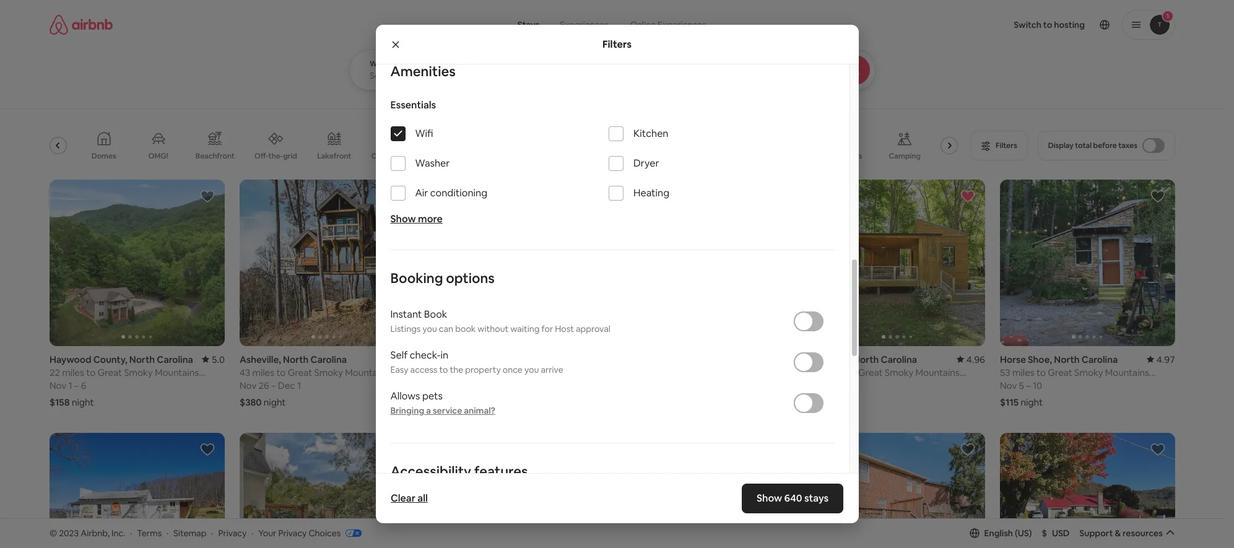 Task type: vqa. For each thing, say whether or not it's contained in the screenshot.
Zoom out Icon
no



Task type: describe. For each thing, give the bounding box(es) containing it.
carolina for west columbia, south carolina 23 miles to congaree national park
[[529, 354, 565, 365]]

$380
[[240, 396, 262, 408]]

horse shoe, north carolina 53 miles to great smoky mountains national park
[[1001, 354, 1150, 390]]

all
[[417, 492, 428, 505]]

allows pets bringing a service animal?
[[391, 390, 496, 416]]

great inside the asheville, north carolina 43 miles to great smoky mountains national park
[[288, 367, 312, 378]]

mountains inside asheville, north carolina 48 miles to great smoky mountains national park
[[916, 367, 960, 378]]

countryside
[[372, 151, 415, 161]]

to inside the self check-in easy access to the property once you arrive
[[440, 364, 448, 376]]

show for show 640 stays
[[757, 492, 783, 505]]

asheville, north carolina 43 miles to great smoky mountains national park
[[240, 354, 389, 390]]

amazing views
[[14, 151, 67, 161]]

filters dialog
[[376, 25, 859, 548]]

county,
[[93, 354, 127, 365]]

show map
[[584, 473, 626, 484]]

online
[[630, 19, 656, 30]]

(us)
[[1015, 528, 1032, 539]]

carolina inside asheville, north carolina 48 miles to great smoky mountains national park
[[881, 354, 918, 365]]

dryer
[[634, 157, 659, 170]]

sitemap
[[174, 528, 207, 539]]

– for 12
[[835, 380, 839, 391]]

airbnb,
[[81, 528, 110, 539]]

air
[[415, 187, 428, 200]]

– for 6
[[74, 380, 79, 391]]

display total before taxes button
[[1038, 131, 1176, 160]]

check-
[[410, 349, 441, 362]]

off-the-grid
[[255, 151, 297, 161]]

support & resources
[[1080, 528, 1163, 539]]

group containing amazing views
[[14, 121, 981, 170]]

instant
[[391, 308, 422, 321]]

carolina for horse shoe, north carolina 53 miles to great smoky mountains national park
[[1082, 354, 1118, 365]]

north inside horse shoe, north carolina 53 miles to great smoky mountains national park
[[1055, 354, 1080, 365]]

smoky inside the asheville, north carolina 43 miles to great smoky mountains national park
[[314, 367, 343, 378]]

park inside haywood county, north carolina 22 miles to great smoky mountains national park
[[87, 378, 105, 390]]

to inside haywood county, north carolina 22 miles to great smoky mountains national park
[[86, 367, 95, 378]]

$158
[[50, 396, 70, 408]]

2 privacy from the left
[[278, 528, 307, 539]]

1 add to wishlist: canton, north carolina image from the left
[[200, 442, 215, 457]]

stays tab panel
[[349, 50, 910, 90]]

omg!
[[148, 151, 168, 161]]

waiting
[[511, 324, 540, 335]]

43
[[240, 367, 250, 378]]

nov for 22
[[50, 380, 66, 391]]

carolina inside the asheville, north carolina 43 miles to great smoky mountains national park
[[311, 354, 347, 365]]

national inside horse shoe, north carolina 53 miles to great smoky mountains national park
[[1001, 378, 1036, 390]]

wifi
[[415, 127, 433, 140]]

$
[[1042, 528, 1048, 539]]

– for dec
[[271, 380, 276, 391]]

property
[[465, 364, 501, 376]]

22
[[50, 367, 60, 378]]

amazing
[[14, 151, 45, 161]]

clear all
[[391, 492, 428, 505]]

jan 7 – 12 $195 night
[[810, 380, 855, 408]]

service
[[433, 405, 462, 416]]

stays
[[805, 492, 829, 505]]

nov for 53
[[1001, 380, 1017, 391]]

– for 10
[[1027, 380, 1031, 391]]

easy
[[391, 364, 409, 376]]

heating
[[634, 187, 670, 200]]

booking
[[391, 270, 443, 287]]

islands
[[839, 151, 863, 161]]

4.98
[[396, 354, 415, 365]]

53
[[1001, 367, 1011, 378]]

map
[[608, 473, 626, 484]]

play
[[445, 151, 459, 161]]

4.89 out of 5 average rating image
[[767, 354, 795, 365]]

add to wishlist: asheville, north carolina image
[[390, 189, 405, 204]]

stays button
[[508, 12, 550, 37]]

conditioning
[[430, 187, 488, 200]]

domes
[[91, 151, 116, 161]]

$115
[[1001, 396, 1019, 408]]

more
[[418, 213, 443, 226]]

miles for 22
[[62, 367, 84, 378]]

4.96 out of 5 average rating image
[[957, 354, 986, 365]]

off-
[[255, 151, 269, 161]]

mountains inside haywood county, north carolina 22 miles to great smoky mountains national park
[[155, 367, 199, 378]]

great inside asheville, north carolina 48 miles to great smoky mountains national park
[[859, 367, 883, 378]]

your privacy choices link
[[259, 528, 362, 540]]

$ usd
[[1042, 528, 1070, 539]]

essentials
[[391, 99, 436, 112]]

amenities
[[391, 63, 456, 80]]

listings
[[391, 324, 421, 335]]

support
[[1080, 528, 1114, 539]]

show map button
[[572, 464, 654, 494]]

smoky inside asheville, north carolina 48 miles to great smoky mountains national park
[[885, 367, 914, 378]]

park inside the asheville, north carolina 43 miles to great smoky mountains national park
[[277, 378, 296, 390]]

animal?
[[464, 405, 496, 416]]

mountains inside the asheville, north carolina 43 miles to great smoky mountains national park
[[345, 367, 389, 378]]

6
[[81, 380, 87, 391]]

terms link
[[137, 528, 162, 539]]

north inside haywood county, north carolina 22 miles to great smoky mountains national park
[[129, 354, 155, 365]]

asheville, for 48
[[810, 354, 852, 365]]

show for show more
[[391, 213, 416, 226]]

miles inside the asheville, north carolina 43 miles to great smoky mountains national park
[[252, 367, 275, 378]]

terms · sitemap · privacy
[[137, 528, 247, 539]]

bringing a service animal? button
[[391, 405, 496, 416]]

privacy link
[[218, 528, 247, 539]]

5.0 out of 5 average rating image
[[202, 354, 225, 365]]

add to wishlist: columbia, south carolina image
[[390, 442, 405, 457]]

host
[[555, 324, 574, 335]]

for
[[542, 324, 553, 335]]

haywood
[[50, 354, 91, 365]]

choices
[[309, 528, 341, 539]]

miles for 53
[[1013, 367, 1035, 378]]

2 add to wishlist: canton, north carolina image from the left
[[1151, 442, 1166, 457]]

without
[[478, 324, 509, 335]]

add to wishlist: horse shoe, north carolina image
[[1151, 189, 1166, 204]]

stays
[[518, 19, 540, 30]]

night for jan 7 – 12 $195 night
[[833, 396, 855, 408]]

book
[[424, 308, 447, 321]]

congaree
[[478, 367, 520, 378]]

clear
[[391, 492, 415, 505]]

experiences inside button
[[560, 19, 609, 30]]

park inside asheville, north carolina 48 miles to great smoky mountains national park
[[848, 378, 866, 390]]

your
[[259, 528, 277, 539]]

2 add to wishlist: canton, north carolina image from the left
[[771, 442, 786, 457]]

lakefront
[[317, 151, 352, 161]]

access
[[410, 364, 438, 376]]

mountains inside horse shoe, north carolina 53 miles to great smoky mountains national park
[[1106, 367, 1150, 378]]

12
[[841, 380, 850, 391]]

night for nov 1 – 6 $158 night
[[72, 396, 94, 408]]



Task type: locate. For each thing, give the bounding box(es) containing it.
nov for miles
[[240, 380, 257, 391]]

0 vertical spatial you
[[423, 324, 437, 335]]

4.98 out of 5 average rating image
[[386, 354, 415, 365]]

3 great from the left
[[859, 367, 883, 378]]

Where field
[[370, 70, 532, 81]]

1 horizontal spatial you
[[525, 364, 539, 376]]

carolina inside haywood county, north carolina 22 miles to great smoky mountains national park
[[157, 354, 193, 365]]

0 horizontal spatial add to wishlist: canton, north carolina image
[[200, 442, 215, 457]]

you right "once"
[[525, 364, 539, 376]]

inc.
[[112, 528, 125, 539]]

1 add to wishlist: canton, north carolina image from the left
[[580, 442, 595, 457]]

5 miles from the left
[[1013, 367, 1035, 378]]

what can we help you find? tab list
[[508, 12, 620, 37]]

north right county, on the left of the page
[[129, 354, 155, 365]]

nov inside nov 5 – 10 $115 night
[[1001, 380, 1017, 391]]

3 north from the left
[[854, 354, 879, 365]]

2 experiences from the left
[[658, 19, 707, 30]]

north inside the asheville, north carolina 43 miles to great smoky mountains national park
[[283, 354, 309, 365]]

nov inside nov 26 – dec 1 $380 night
[[240, 380, 257, 391]]

night inside nov 1 – 6 $158 night
[[72, 396, 94, 408]]

to inside the asheville, north carolina 43 miles to great smoky mountains national park
[[277, 367, 286, 378]]

5
[[1019, 380, 1025, 391]]

2 · from the left
[[167, 528, 169, 539]]

experiences up 'filters'
[[560, 19, 609, 30]]

can
[[439, 324, 454, 335]]

to inside horse shoe, north carolina 53 miles to great smoky mountains national park
[[1037, 367, 1046, 378]]

to up '6' on the left of the page
[[86, 367, 95, 378]]

miles for 23
[[442, 367, 465, 378]]

2 horizontal spatial nov
[[1001, 380, 1017, 391]]

show for show map
[[584, 473, 606, 484]]

– inside nov 5 – 10 $115 night
[[1027, 380, 1031, 391]]

4 great from the left
[[1048, 367, 1073, 378]]

1 nov from the left
[[50, 380, 66, 391]]

4 night from the left
[[833, 396, 855, 408]]

2 1 from the left
[[297, 380, 301, 391]]

filters
[[603, 37, 632, 50]]

0 horizontal spatial nov
[[50, 380, 66, 391]]

park inside west columbia, south carolina 23 miles to congaree national park
[[560, 367, 578, 378]]

add to wishlist: canton, north carolina image up the show map
[[580, 442, 595, 457]]

park right 26
[[277, 378, 296, 390]]

show
[[391, 213, 416, 226], [584, 473, 606, 484], [757, 492, 783, 505]]

group
[[14, 121, 981, 170], [50, 180, 225, 346], [240, 180, 415, 346], [430, 180, 605, 346], [620, 180, 795, 346], [810, 180, 986, 346], [1001, 180, 1176, 346], [50, 433, 225, 548], [240, 433, 415, 548], [430, 433, 605, 548], [620, 433, 795, 548], [810, 433, 986, 548], [1001, 433, 1176, 548]]

the-
[[269, 151, 283, 161]]

3 · from the left
[[211, 528, 213, 539]]

asheville, inside asheville, north carolina 48 miles to great smoky mountains national park
[[810, 354, 852, 365]]

10
[[1033, 380, 1043, 391]]

5 night from the left
[[1021, 396, 1043, 408]]

0 horizontal spatial you
[[423, 324, 437, 335]]

miles up 7
[[823, 367, 845, 378]]

© 2023 airbnb, inc. ·
[[50, 528, 132, 539]]

to up dec
[[277, 367, 286, 378]]

·
[[130, 528, 132, 539], [167, 528, 169, 539], [211, 528, 213, 539], [252, 528, 254, 539]]

park right 7
[[848, 378, 866, 390]]

columbia,
[[455, 354, 499, 365]]

miles up 5
[[1013, 367, 1035, 378]]

national inside the asheville, north carolina 43 miles to great smoky mountains national park
[[240, 378, 275, 390]]

you inside instant book listings you can book without waiting for host approval
[[423, 324, 437, 335]]

5 carolina from the left
[[1082, 354, 1118, 365]]

shoe,
[[1028, 354, 1053, 365]]

0 horizontal spatial asheville,
[[240, 354, 281, 365]]

3 miles from the left
[[442, 367, 465, 378]]

None search field
[[349, 0, 910, 90]]

2 horizontal spatial show
[[757, 492, 783, 505]]

mountains
[[155, 367, 199, 378], [345, 367, 389, 378], [916, 367, 960, 378], [1106, 367, 1150, 378]]

7
[[828, 380, 833, 391]]

sitemap link
[[174, 528, 207, 539]]

– inside jan 7 – 12 $195 night
[[835, 380, 839, 391]]

miles down west
[[442, 367, 465, 378]]

– right 7
[[835, 380, 839, 391]]

park inside horse shoe, north carolina 53 miles to great smoky mountains national park
[[1038, 378, 1056, 390]]

night inside nov 26 – dec 1 $380 night
[[264, 396, 286, 408]]

park right 5
[[1038, 378, 1056, 390]]

3 – from the left
[[835, 380, 839, 391]]

2 asheville, from the left
[[810, 354, 852, 365]]

to up 12
[[847, 367, 857, 378]]

night
[[72, 396, 94, 408], [264, 396, 286, 408], [454, 396, 476, 408], [833, 396, 855, 408], [1021, 396, 1043, 408]]

you inside the self check-in easy access to the property once you arrive
[[525, 364, 539, 376]]

– inside nov 26 – dec 1 $380 night
[[271, 380, 276, 391]]

1 horizontal spatial nov
[[240, 380, 257, 391]]

clear all button
[[384, 486, 434, 511]]

show down add to wishlist: asheville, north carolina image
[[391, 213, 416, 226]]

2 north from the left
[[283, 354, 309, 365]]

remove from wishlist: asheville, north carolina image
[[961, 189, 976, 204]]

1 miles from the left
[[62, 367, 84, 378]]

· right terms "link"
[[167, 528, 169, 539]]

south
[[501, 354, 527, 365]]

640
[[785, 492, 803, 505]]

add to wishlist: canton, north carolina image up show 640 stays
[[771, 442, 786, 457]]

national inside haywood county, north carolina 22 miles to great smoky mountains national park
[[50, 378, 85, 390]]

great
[[98, 367, 122, 378], [288, 367, 312, 378], [859, 367, 883, 378], [1048, 367, 1073, 378]]

a
[[426, 405, 431, 416]]

4 carolina from the left
[[881, 354, 918, 365]]

pets
[[422, 390, 443, 403]]

asheville, for 43
[[240, 354, 281, 365]]

– right 26
[[271, 380, 276, 391]]

2 carolina from the left
[[311, 354, 347, 365]]

experiences right online
[[658, 19, 707, 30]]

1 night from the left
[[72, 396, 94, 408]]

carolina for haywood county, north carolina 22 miles to great smoky mountains national park
[[157, 354, 193, 365]]

you down book
[[423, 324, 437, 335]]

0 horizontal spatial privacy
[[218, 528, 247, 539]]

views
[[47, 151, 67, 161]]

nov 5 – 10 $115 night
[[1001, 380, 1043, 408]]

3 night from the left
[[454, 396, 476, 408]]

0 horizontal spatial experiences
[[560, 19, 609, 30]]

park right '6' on the left of the page
[[87, 378, 105, 390]]

none search field containing stays
[[349, 0, 910, 90]]

– left '6' on the left of the page
[[74, 380, 79, 391]]

3 carolina from the left
[[529, 354, 565, 365]]

1 mountains from the left
[[155, 367, 199, 378]]

add to wishlist: canton, north carolina image
[[580, 442, 595, 457], [771, 442, 786, 457]]

to down shoe,
[[1037, 367, 1046, 378]]

· left your at the bottom left
[[252, 528, 254, 539]]

privacy right your at the bottom left
[[278, 528, 307, 539]]

4 · from the left
[[252, 528, 254, 539]]

0 horizontal spatial show
[[391, 213, 416, 226]]

2 – from the left
[[271, 380, 276, 391]]

experiences button
[[550, 12, 620, 37]]

1 vertical spatial you
[[525, 364, 539, 376]]

1 experiences from the left
[[560, 19, 609, 30]]

smoky inside horse shoe, north carolina 53 miles to great smoky mountains national park
[[1075, 367, 1104, 378]]

1 horizontal spatial privacy
[[278, 528, 307, 539]]

1 horizontal spatial show
[[584, 473, 606, 484]]

miles down 'haywood' on the left of page
[[62, 367, 84, 378]]

4.89
[[777, 354, 795, 365]]

smoky
[[124, 367, 153, 378], [314, 367, 343, 378], [885, 367, 914, 378], [1075, 367, 1104, 378]]

1 · from the left
[[130, 528, 132, 539]]

3 nov from the left
[[1001, 380, 1017, 391]]

air conditioning
[[415, 187, 488, 200]]

1 – from the left
[[74, 380, 79, 391]]

2 smoky from the left
[[314, 367, 343, 378]]

great inside horse shoe, north carolina 53 miles to great smoky mountains national park
[[1048, 367, 1073, 378]]

accessibility
[[391, 463, 472, 480]]

4 – from the left
[[1027, 380, 1031, 391]]

bringing
[[391, 405, 424, 416]]

1 north from the left
[[129, 354, 155, 365]]

2 night from the left
[[264, 396, 286, 408]]

night for nov 5 – 10 $115 night
[[1021, 396, 1043, 408]]

your privacy choices
[[259, 528, 341, 539]]

farms
[[605, 151, 626, 161]]

national inside west columbia, south carolina 23 miles to congaree national park
[[522, 367, 558, 378]]

asheville, inside the asheville, north carolina 43 miles to great smoky mountains national park
[[240, 354, 281, 365]]

add to wishlist: haywood county, north carolina image
[[200, 189, 215, 204]]

miles inside west columbia, south carolina 23 miles to congaree national park
[[442, 367, 465, 378]]

3 mountains from the left
[[916, 367, 960, 378]]

terms
[[137, 528, 162, 539]]

total
[[1076, 141, 1092, 151]]

show 640 stays
[[757, 492, 829, 505]]

$250 night
[[430, 396, 476, 408]]

4.97 out of 5 average rating image
[[1147, 354, 1176, 365]]

1 carolina from the left
[[157, 354, 193, 365]]

park down host
[[560, 367, 578, 378]]

privacy left your at the bottom left
[[218, 528, 247, 539]]

nov left 5
[[1001, 380, 1017, 391]]

nov inside nov 1 – 6 $158 night
[[50, 380, 66, 391]]

2 great from the left
[[288, 367, 312, 378]]

asheville, up 43
[[240, 354, 281, 365]]

grid
[[283, 151, 297, 161]]

1 horizontal spatial add to wishlist: canton, north carolina image
[[771, 442, 786, 457]]

north up dec
[[283, 354, 309, 365]]

1 great from the left
[[98, 367, 122, 378]]

show more
[[391, 213, 443, 226]]

self check-in easy access to the property once you arrive
[[391, 349, 564, 376]]

kitchen
[[634, 127, 669, 140]]

4.96
[[967, 354, 986, 365]]

4 miles from the left
[[823, 367, 845, 378]]

0 horizontal spatial add to wishlist: canton, north carolina image
[[580, 442, 595, 457]]

add to wishlist: columbia, south carolina image
[[961, 442, 976, 457]]

4 smoky from the left
[[1075, 367, 1104, 378]]

– right 5
[[1027, 380, 1031, 391]]

night inside jan 7 – 12 $195 night
[[833, 396, 855, 408]]

online experiences link
[[620, 12, 718, 37]]

1 horizontal spatial add to wishlist: canton, north carolina image
[[1151, 442, 1166, 457]]

english
[[985, 528, 1014, 539]]

0 vertical spatial show
[[391, 213, 416, 226]]

to
[[440, 364, 448, 376], [86, 367, 95, 378], [277, 367, 286, 378], [467, 367, 476, 378], [847, 367, 857, 378], [1037, 367, 1046, 378]]

smoky inside haywood county, north carolina 22 miles to great smoky mountains national park
[[124, 367, 153, 378]]

1 asheville, from the left
[[240, 354, 281, 365]]

· left privacy 'link'
[[211, 528, 213, 539]]

2 mountains from the left
[[345, 367, 389, 378]]

3 smoky from the left
[[885, 367, 914, 378]]

jan
[[810, 380, 826, 391]]

show 640 stays link
[[742, 484, 844, 514]]

north inside asheville, north carolina 48 miles to great smoky mountains national park
[[854, 354, 879, 365]]

the
[[450, 364, 464, 376]]

1
[[68, 380, 72, 391], [297, 380, 301, 391]]

add to wishlist: canton, north carolina image
[[200, 442, 215, 457], [1151, 442, 1166, 457]]

1 horizontal spatial 1
[[297, 380, 301, 391]]

national inside asheville, north carolina 48 miles to great smoky mountains national park
[[810, 378, 846, 390]]

to left the
[[440, 364, 448, 376]]

2 nov from the left
[[240, 380, 257, 391]]

48
[[810, 367, 821, 378]]

4 mountains from the left
[[1106, 367, 1150, 378]]

nov 1 – 6 $158 night
[[50, 380, 94, 408]]

north up jan 7 – 12 $195 night
[[854, 354, 879, 365]]

1 horizontal spatial asheville,
[[810, 354, 852, 365]]

23
[[430, 367, 440, 378]]

4.97
[[1157, 354, 1176, 365]]

1 1 from the left
[[68, 380, 72, 391]]

horse
[[1001, 354, 1026, 365]]

26
[[259, 380, 269, 391]]

display
[[1049, 141, 1074, 151]]

– inside nov 1 – 6 $158 night
[[74, 380, 79, 391]]

haywood county, north carolina 22 miles to great smoky mountains national park
[[50, 354, 199, 390]]

carolina inside west columbia, south carolina 23 miles to congaree national park
[[529, 354, 565, 365]]

book
[[455, 324, 476, 335]]

show left 640
[[757, 492, 783, 505]]

approval
[[576, 324, 611, 335]]

nov down 43
[[240, 380, 257, 391]]

4 north from the left
[[1055, 354, 1080, 365]]

1 privacy from the left
[[218, 528, 247, 539]]

1 horizontal spatial experiences
[[658, 19, 707, 30]]

1 smoky from the left
[[124, 367, 153, 378]]

1 vertical spatial show
[[584, 473, 606, 484]]

night inside nov 5 – 10 $115 night
[[1021, 396, 1043, 408]]

in
[[441, 349, 449, 362]]

profile element
[[737, 0, 1176, 50]]

to down 'columbia,'
[[467, 367, 476, 378]]

great inside haywood county, north carolina 22 miles to great smoky mountains national park
[[98, 367, 122, 378]]

1 right dec
[[297, 380, 301, 391]]

miles inside haywood county, north carolina 22 miles to great smoky mountains national park
[[62, 367, 84, 378]]

display total before taxes
[[1049, 141, 1138, 151]]

miles inside horse shoe, north carolina 53 miles to great smoky mountains national park
[[1013, 367, 1035, 378]]

english (us)
[[985, 528, 1032, 539]]

5.0
[[212, 354, 225, 365]]

show left map
[[584, 473, 606, 484]]

miles inside asheville, north carolina 48 miles to great smoky mountains national park
[[823, 367, 845, 378]]

&
[[1115, 528, 1121, 539]]

carolina
[[157, 354, 193, 365], [311, 354, 347, 365], [529, 354, 565, 365], [881, 354, 918, 365], [1082, 354, 1118, 365]]

asheville, north carolina 48 miles to great smoky mountains national park
[[810, 354, 960, 390]]

asheville, up 48
[[810, 354, 852, 365]]

1 left '6' on the left of the page
[[68, 380, 72, 391]]

to inside west columbia, south carolina 23 miles to congaree national park
[[467, 367, 476, 378]]

to inside asheville, north carolina 48 miles to great smoky mountains national park
[[847, 367, 857, 378]]

1 inside nov 1 – 6 $158 night
[[68, 380, 72, 391]]

0 horizontal spatial 1
[[68, 380, 72, 391]]

2 miles from the left
[[252, 367, 275, 378]]

miles up 26
[[252, 367, 275, 378]]

west
[[430, 354, 453, 365]]

· right inc.
[[130, 528, 132, 539]]

carolina inside horse shoe, north carolina 53 miles to great smoky mountains national park
[[1082, 354, 1118, 365]]

2 vertical spatial show
[[757, 492, 783, 505]]

north right shoe,
[[1055, 354, 1080, 365]]

1 inside nov 26 – dec 1 $380 night
[[297, 380, 301, 391]]

nov down 22
[[50, 380, 66, 391]]

english (us) button
[[970, 528, 1032, 539]]

where
[[370, 59, 393, 69]]

show inside button
[[584, 473, 606, 484]]

booking options
[[391, 270, 495, 287]]



